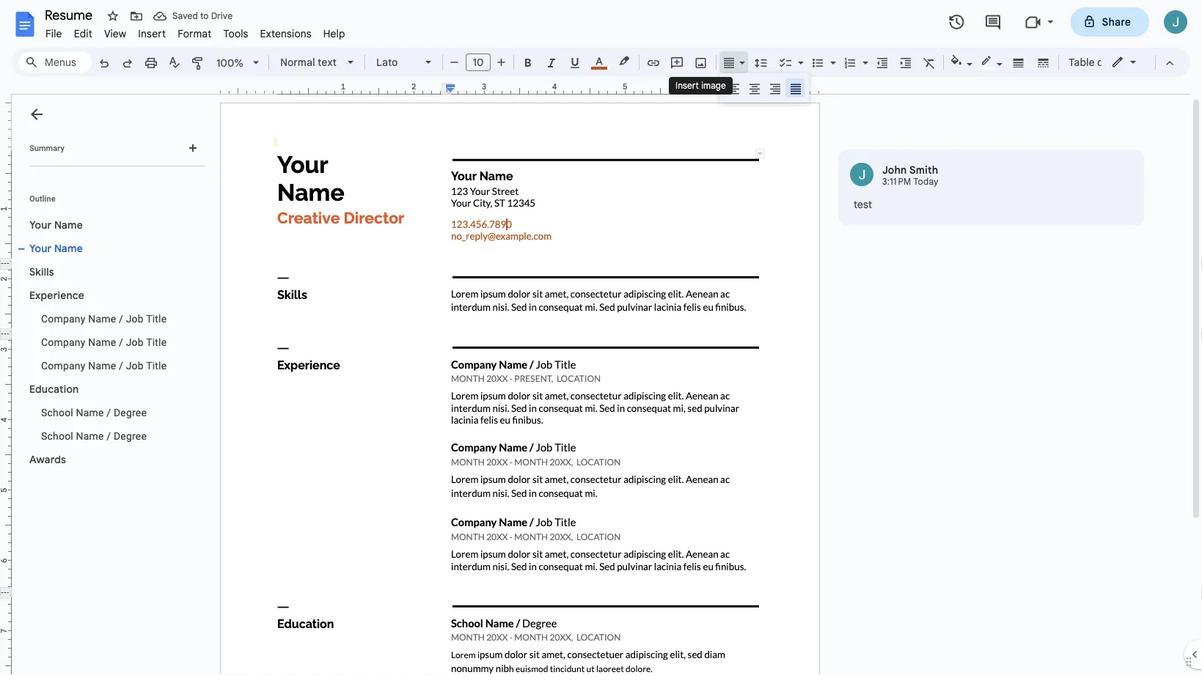 Task type: locate. For each thing, give the bounding box(es) containing it.
your up 'skills'
[[29, 242, 52, 255]]

1 vertical spatial title
[[146, 336, 167, 348]]

2 vertical spatial title
[[146, 360, 167, 372]]

degree
[[114, 407, 147, 419], [114, 430, 147, 442]]

2 vertical spatial company name / job title
[[41, 360, 167, 372]]

format
[[178, 27, 212, 40]]

menu bar
[[40, 19, 351, 43]]

1 vertical spatial school name / degree
[[41, 430, 147, 442]]

test
[[854, 198, 872, 211]]

0 vertical spatial degree
[[114, 407, 147, 419]]

2 company name / job title from the top
[[41, 336, 167, 348]]

your
[[29, 219, 52, 231], [29, 242, 52, 255]]

share
[[1102, 15, 1131, 28]]

2 title from the top
[[146, 336, 167, 348]]

title
[[146, 313, 167, 325], [146, 336, 167, 348], [146, 360, 167, 372]]

format menu item
[[172, 25, 217, 42]]

2 job from the top
[[126, 336, 144, 348]]

main toolbar
[[91, 0, 1141, 569]]

job
[[126, 313, 144, 325], [126, 336, 144, 348], [126, 360, 144, 372]]

menu inside application
[[719, 73, 809, 103]]

outline
[[29, 194, 56, 203]]

3:11 pm
[[882, 176, 911, 187]]

1 vertical spatial degree
[[114, 430, 147, 442]]

your down outline
[[29, 219, 52, 231]]

1 vertical spatial school
[[41, 430, 73, 442]]

1 your from the top
[[29, 219, 52, 231]]

mode and view toolbar
[[1100, 48, 1181, 77]]

1 degree from the top
[[114, 407, 147, 419]]

school up 'awards'
[[41, 430, 73, 442]]

file
[[45, 27, 62, 40]]

1 school name / degree from the top
[[41, 407, 147, 419]]

edit
[[74, 27, 92, 40]]

1 vertical spatial job
[[126, 336, 144, 348]]

table options button
[[1062, 51, 1140, 73]]

experience
[[29, 289, 84, 302]]

your name up 'skills'
[[29, 242, 83, 255]]

2 school from the top
[[41, 430, 73, 442]]

application
[[0, 0, 1202, 675]]

Zoom field
[[210, 52, 265, 74]]

lato
[[376, 56, 398, 69]]

school
[[41, 407, 73, 419], [41, 430, 73, 442]]

0 vertical spatial company
[[41, 313, 86, 325]]

Menus field
[[18, 52, 92, 73]]

1 school from the top
[[41, 407, 73, 419]]

menu bar inside menu bar banner
[[40, 19, 351, 43]]

1 vertical spatial your name
[[29, 242, 83, 255]]

3 company name / job title from the top
[[41, 360, 167, 372]]

border dash image
[[1035, 52, 1052, 73]]

extensions
[[260, 27, 311, 40]]

1 vertical spatial company name / job title
[[41, 336, 167, 348]]

font list. lato selected. option
[[376, 52, 417, 73]]

normal
[[280, 56, 315, 69]]

your name
[[29, 219, 83, 231], [29, 242, 83, 255]]

0 vertical spatial school
[[41, 407, 73, 419]]

2 your from the top
[[29, 242, 52, 255]]

Star checkbox
[[103, 6, 123, 26]]

2 vertical spatial job
[[126, 360, 144, 372]]

0 vertical spatial your
[[29, 219, 52, 231]]

Zoom text field
[[213, 53, 248, 73]]

help menu item
[[317, 25, 351, 42]]

school name / degree
[[41, 407, 147, 419], [41, 430, 147, 442]]

list
[[838, 150, 1144, 225]]

john smith image
[[850, 163, 873, 186]]

company name / job title
[[41, 313, 167, 325], [41, 336, 167, 348], [41, 360, 167, 372]]

1 vertical spatial company
[[41, 336, 86, 348]]

0 vertical spatial your name
[[29, 219, 83, 231]]

share button
[[1070, 7, 1149, 37]]

3 job from the top
[[126, 360, 144, 372]]

/
[[119, 313, 123, 325], [119, 336, 123, 348], [119, 360, 123, 372], [107, 407, 111, 419], [107, 430, 111, 442]]

drive
[[211, 11, 233, 22]]

2 company from the top
[[41, 336, 86, 348]]

school name / degree up 'awards'
[[41, 430, 147, 442]]

0 vertical spatial company name / job title
[[41, 313, 167, 325]]

name
[[54, 219, 83, 231], [54, 242, 83, 255], [88, 313, 116, 325], [88, 336, 116, 348], [88, 360, 116, 372], [76, 407, 104, 419], [76, 430, 104, 442]]

0 vertical spatial title
[[146, 313, 167, 325]]

0 vertical spatial school name / degree
[[41, 407, 147, 419]]

help
[[323, 27, 345, 40]]

school down education
[[41, 407, 73, 419]]

school name / degree down education
[[41, 407, 147, 419]]

2 vertical spatial company
[[41, 360, 86, 372]]

john smith 3:11 pm today
[[882, 164, 938, 187]]

1 vertical spatial your
[[29, 242, 52, 255]]

menu
[[719, 73, 809, 103]]

0 vertical spatial job
[[126, 313, 144, 325]]

company
[[41, 313, 86, 325], [41, 336, 86, 348], [41, 360, 86, 372]]

menu bar containing file
[[40, 19, 351, 43]]

insert
[[138, 27, 166, 40]]

styles list. normal text selected. option
[[280, 52, 339, 73]]

border width image
[[1010, 52, 1027, 73]]

Font size field
[[466, 54, 496, 72]]

text color image
[[591, 52, 607, 70]]

your name down outline
[[29, 219, 83, 231]]

view menu item
[[98, 25, 132, 42]]

document outline element
[[12, 95, 211, 675]]

list containing john smith
[[838, 150, 1144, 225]]



Task type: vqa. For each thing, say whether or not it's contained in the screenshot.
first Degree from the top of the Document Outline element
yes



Task type: describe. For each thing, give the bounding box(es) containing it.
1 company from the top
[[41, 313, 86, 325]]

1 your name from the top
[[29, 219, 83, 231]]

education
[[29, 383, 79, 396]]

tools menu item
[[217, 25, 254, 42]]

1 job from the top
[[126, 313, 144, 325]]

john
[[882, 164, 907, 176]]

outline heading
[[12, 193, 211, 213]]

application containing share
[[0, 0, 1202, 675]]

menu bar banner
[[0, 0, 1202, 675]]

summary heading
[[29, 142, 64, 154]]

2 school name / degree from the top
[[41, 430, 147, 442]]

skills
[[29, 265, 54, 278]]

list inside application
[[838, 150, 1144, 225]]

line & paragraph spacing image
[[753, 52, 770, 73]]

file menu item
[[40, 25, 68, 42]]

saved to drive button
[[150, 6, 236, 26]]

normal text
[[280, 56, 337, 69]]

3 title from the top
[[146, 360, 167, 372]]

view
[[104, 27, 126, 40]]

background color image
[[948, 52, 965, 70]]

awards
[[29, 453, 66, 466]]

summary
[[29, 143, 64, 153]]

Rename text field
[[40, 6, 101, 23]]

saved
[[172, 11, 198, 22]]

checklist menu image
[[794, 53, 804, 58]]

options
[[1097, 56, 1133, 69]]

table options
[[1069, 56, 1133, 69]]

3 company from the top
[[41, 360, 86, 372]]

smith
[[909, 164, 938, 176]]

Font size text field
[[466, 54, 490, 71]]

1 title from the top
[[146, 313, 167, 325]]

insert image image
[[693, 52, 710, 73]]

today
[[913, 176, 938, 187]]

extensions menu item
[[254, 25, 317, 42]]

click to select borders image
[[755, 149, 765, 158]]

text
[[318, 56, 337, 69]]

saved to drive
[[172, 11, 233, 22]]

2 degree from the top
[[114, 430, 147, 442]]

tools
[[223, 27, 248, 40]]

highlight color image
[[616, 52, 632, 70]]

edit menu item
[[68, 25, 98, 42]]

1 company name / job title from the top
[[41, 313, 167, 325]]

table
[[1069, 56, 1095, 69]]

2 your name from the top
[[29, 242, 83, 255]]

to
[[200, 11, 209, 22]]

insert menu item
[[132, 25, 172, 42]]



